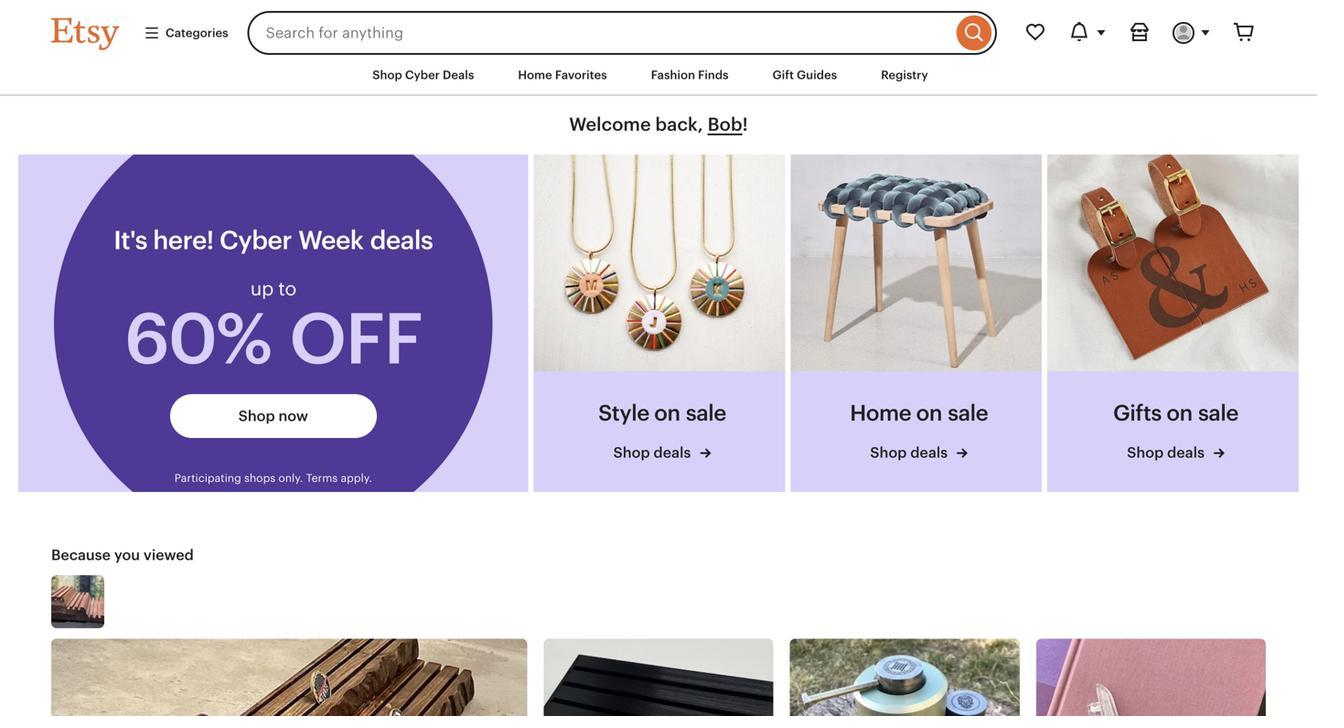 Task type: vqa. For each thing, say whether or not it's contained in the screenshot.
"UP TO 60% OFF"
yes



Task type: locate. For each thing, give the bounding box(es) containing it.
shop deals
[[613, 445, 695, 461], [870, 445, 951, 461], [1127, 445, 1208, 461]]

1 deals from the left
[[654, 445, 691, 461]]

shop deals down gifts on sale
[[1127, 445, 1208, 461]]

3 shop deals link from the left
[[1113, 443, 1238, 463]]

3 deals from the left
[[1167, 445, 1205, 461]]

registry
[[881, 68, 928, 82]]

shop cyber deals link
[[359, 59, 488, 92]]

shop deals link for style
[[598, 443, 726, 463]]

three colorful personalized charm necklaces featuring an initial on each one, all shown on a thin gold plated chain. image
[[534, 155, 785, 372]]

up
[[250, 278, 273, 300]]

1 horizontal spatial shop deals link
[[850, 443, 988, 463]]

deals down gifts on sale
[[1167, 445, 1205, 461]]

0 horizontal spatial shop deals link
[[598, 443, 726, 463]]

style
[[598, 401, 649, 426]]

fashion finds
[[651, 68, 729, 82]]

1 on sale from the left
[[654, 401, 726, 426]]

2 horizontal spatial shop deals
[[1127, 445, 1208, 461]]

0 horizontal spatial home
[[518, 68, 552, 82]]

welcome
[[569, 114, 651, 135]]

a modern handmade weaved bench shown with a sage colored velvet cushion. image
[[791, 155, 1042, 372]]

2 on sale from the left
[[916, 401, 988, 426]]

deals down the home on sale
[[910, 445, 948, 461]]

shop down the home on sale
[[870, 445, 907, 461]]

2 deals from the left
[[910, 445, 948, 461]]

shop deals link down gifts on sale
[[1113, 443, 1238, 463]]

categories button
[[130, 16, 242, 49]]

1 horizontal spatial deals
[[910, 445, 948, 461]]

participating shops only. terms apply.
[[174, 472, 372, 485]]

2 shop deals link from the left
[[850, 443, 988, 463]]

0 horizontal spatial shop deals
[[613, 445, 695, 461]]

shop
[[372, 68, 402, 82], [238, 408, 275, 425], [613, 445, 650, 461], [870, 445, 907, 461], [1127, 445, 1164, 461]]

because you viewed
[[51, 547, 194, 564]]

shop deals down style on sale
[[613, 445, 695, 461]]

deals for gifts
[[1167, 445, 1205, 461]]

home
[[518, 68, 552, 82], [850, 401, 911, 426]]

on sale
[[654, 401, 726, 426], [916, 401, 988, 426], [1167, 401, 1238, 426]]

it's here! cyber week deals
[[114, 226, 433, 255]]

1 horizontal spatial on sale
[[916, 401, 988, 426]]

menu bar
[[18, 55, 1299, 96]]

1 horizontal spatial shop deals
[[870, 445, 951, 461]]

categories banner
[[18, 0, 1299, 55]]

it's
[[114, 226, 147, 255]]

shop deals link down the home on sale
[[850, 443, 988, 463]]

1 shop deals from the left
[[613, 445, 695, 461]]

0 vertical spatial home
[[518, 68, 552, 82]]

shop deals for gifts
[[1127, 445, 1208, 461]]

on sale for style on sale
[[654, 401, 726, 426]]

1 shop deals link from the left
[[598, 443, 726, 463]]

1 horizontal spatial home
[[850, 401, 911, 426]]

add on item - plate stand for display image
[[1036, 639, 1266, 716]]

shop for home
[[870, 445, 907, 461]]

3 shop deals from the left
[[1127, 445, 1208, 461]]

shop deals link
[[598, 443, 726, 463], [850, 443, 988, 463], [1113, 443, 1238, 463]]

style on sale
[[598, 401, 726, 426]]

2 shop deals from the left
[[870, 445, 951, 461]]

deals for style
[[654, 445, 691, 461]]

back,
[[655, 114, 703, 135]]

shop down style
[[613, 445, 650, 461]]

cyber
[[405, 68, 440, 82]]

2 horizontal spatial on sale
[[1167, 401, 1238, 426]]

favorites
[[555, 68, 607, 82]]

deals
[[443, 68, 474, 82]]

shop deals down the home on sale
[[870, 445, 951, 461]]

on sale for home on sale
[[916, 401, 988, 426]]

2 horizontal spatial shop deals link
[[1113, 443, 1238, 463]]

shops
[[244, 472, 275, 485]]

viewed
[[144, 547, 194, 564]]

you
[[114, 547, 140, 564]]

deals down style on sale
[[654, 445, 691, 461]]

deals
[[654, 445, 691, 461], [910, 445, 948, 461], [1167, 445, 1205, 461]]

0 horizontal spatial on sale
[[654, 401, 726, 426]]

1 vertical spatial home
[[850, 401, 911, 426]]

shop deals link for home
[[850, 443, 988, 463]]

Search for anything text field
[[248, 11, 952, 55]]

terms apply.
[[306, 472, 372, 485]]

gift guides
[[773, 68, 837, 82]]

shop down gifts
[[1127, 445, 1164, 461]]

0 horizontal spatial deals
[[654, 445, 691, 461]]

custom coin minting set coinage coin hand stamped coins custom souvenir coin custom wedding medals image
[[790, 639, 1020, 716]]

None search field
[[248, 11, 997, 55]]

cyber week deals
[[219, 226, 433, 255]]

now
[[279, 408, 308, 425]]

shop deals link down style on sale
[[598, 443, 726, 463]]

only.
[[278, 472, 303, 485]]

because
[[51, 547, 111, 564]]

2 horizontal spatial deals
[[1167, 445, 1205, 461]]

3 on sale from the left
[[1167, 401, 1238, 426]]



Task type: describe. For each thing, give the bounding box(es) containing it.
to
[[278, 278, 296, 300]]

gift
[[773, 68, 794, 82]]

home for home favorites
[[518, 68, 552, 82]]

registry link
[[867, 59, 942, 92]]

on sale for gifts on sale
[[1167, 401, 1238, 426]]

participating
[[174, 472, 241, 485]]

60% off
[[125, 299, 422, 379]]

none search field inside categories banner
[[248, 11, 997, 55]]

home for home on sale
[[850, 401, 911, 426]]

home favorites
[[518, 68, 607, 82]]

menu bar containing shop cyber deals
[[18, 55, 1299, 96]]

gifts
[[1113, 401, 1162, 426]]

shop now
[[238, 408, 308, 425]]

deals for home
[[910, 445, 948, 461]]

coin display stand for desk custom options collection exhibit rack gallery military army badge chip holder coin challenge case storage image
[[51, 639, 527, 716]]

gift guides link
[[759, 59, 851, 92]]

finds
[[698, 68, 729, 82]]

shop deals for style
[[613, 445, 695, 461]]

fashion
[[651, 68, 695, 82]]

welcome back, bob !
[[569, 114, 748, 135]]

categories
[[166, 26, 228, 40]]

shop deals link for gifts
[[1113, 443, 1238, 463]]

guides
[[797, 68, 837, 82]]

home favorites link
[[504, 59, 621, 92]]

!
[[742, 114, 748, 135]]

up to 60% off
[[125, 278, 422, 379]]

shop for gifts
[[1127, 445, 1164, 461]]

shop for style
[[613, 445, 650, 461]]

gifts on sale
[[1113, 401, 1238, 426]]

bob link
[[708, 114, 742, 135]]

shop deals for home
[[870, 445, 951, 461]]

shop left now
[[238, 408, 275, 425]]

home on sale
[[850, 401, 988, 426]]

fashion finds link
[[637, 59, 742, 92]]

here!
[[153, 226, 214, 255]]

shop cyber deals
[[372, 68, 474, 82]]

shop now link
[[170, 394, 377, 438]]

challenge coin holder display | military / law enforcement / fire fighter coin display rack image
[[51, 576, 104, 629]]

a set of two light brown leather personalized luggage tags shown side-by-side with imprinted initials and brass buckle straps. image
[[1047, 155, 1299, 372]]

shop left the cyber
[[372, 68, 402, 82]]

bob
[[708, 114, 742, 135]]



